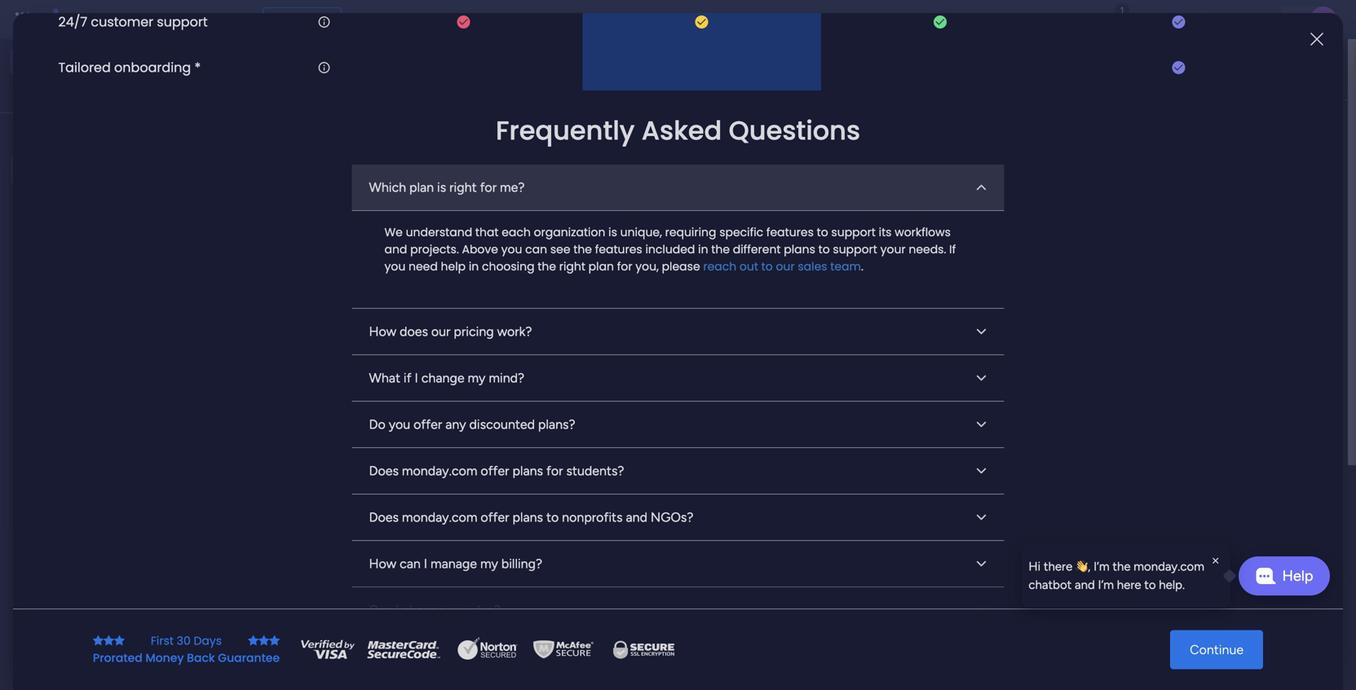 Task type: vqa. For each thing, say whether or not it's contained in the screenshot.
0
no



Task type: locate. For each thing, give the bounding box(es) containing it.
star image
[[93, 636, 103, 647], [103, 636, 114, 647], [114, 636, 125, 647], [248, 636, 259, 647]]

offer down discounted
[[481, 464, 509, 479]]

for left you, in the top of the page
[[617, 259, 633, 275]]

how left does
[[369, 324, 397, 340]]

any
[[446, 417, 466, 433]]

1 horizontal spatial can
[[525, 242, 547, 258]]

how for how does our pricing work?
[[369, 324, 397, 340]]

0 horizontal spatial learn
[[1087, 585, 1120, 600]]

my left billing?
[[480, 557, 498, 572]]

1 vertical spatial right
[[559, 259, 586, 275]]

0 vertical spatial learn
[[1087, 585, 1120, 600]]

my for mind?
[[468, 371, 486, 386]]

1 horizontal spatial your
[[881, 242, 906, 258]]

offer left the any
[[414, 417, 442, 433]]

do you offer any discounted plans? button
[[352, 402, 1005, 448]]

is left unique,
[[609, 225, 617, 241]]

plans up billing?
[[513, 510, 543, 526]]

for left students?
[[546, 464, 563, 479]]

1 vertical spatial learn
[[1152, 651, 1180, 664]]

good
[[232, 53, 261, 67]]

0 horizontal spatial is
[[437, 180, 446, 195]]

to inside dropdown button
[[546, 510, 559, 526]]

1 vertical spatial support
[[832, 225, 876, 241]]

1 horizontal spatial in
[[698, 242, 708, 258]]

mastercard secure code image
[[363, 638, 445, 663]]

my
[[468, 371, 486, 386], [480, 557, 498, 572]]

plans right see
[[308, 13, 335, 27]]

0 vertical spatial management
[[165, 10, 253, 29]]

that
[[475, 225, 499, 241]]

quickly
[[232, 70, 277, 86]]

i'm left the &
[[1098, 578, 1114, 593]]

0 horizontal spatial in
[[469, 259, 479, 275]]

1 horizontal spatial here
[[1117, 578, 1142, 593]]

i left manage
[[424, 557, 428, 572]]

support up .
[[833, 242, 878, 258]]

monday.com up help.
[[1134, 560, 1205, 575]]

can
[[525, 242, 547, 258], [400, 557, 421, 572]]

1 how from the top
[[369, 324, 397, 340]]

2 vertical spatial for
[[546, 464, 563, 479]]

plan up personal
[[589, 259, 614, 275]]

the down see
[[538, 259, 556, 275]]

work management > main workspace
[[293, 631, 483, 645]]

0 horizontal spatial work
[[132, 10, 161, 29]]

0 horizontal spatial plan
[[410, 180, 434, 195]]

and left "ngos?"
[[626, 510, 648, 526]]

1 horizontal spatial learn
[[1152, 651, 1180, 664]]

nonprofits
[[562, 510, 623, 526]]

for inside dropdown button
[[480, 180, 497, 195]]

you left need
[[385, 259, 406, 275]]

0 vertical spatial how
[[369, 324, 397, 340]]

money
[[145, 651, 184, 667]]

visited
[[338, 439, 384, 457]]

frequently asked questions
[[496, 112, 861, 149]]

included
[[646, 242, 695, 258]]

1 vertical spatial work
[[293, 631, 318, 645]]

2 star image from the left
[[103, 636, 114, 647]]

0 vertical spatial i
[[415, 371, 418, 386]]

select product image
[[15, 11, 31, 28]]

here left help.
[[1117, 578, 1142, 593]]

does inside dropdown button
[[369, 510, 399, 526]]

my left the mind?
[[468, 371, 486, 386]]

1 vertical spatial is
[[609, 225, 617, 241]]

greg robinson image
[[1311, 7, 1337, 33]]

plan inside we understand that each organization is unique, requiring specific features to support its workflows and projects. above you can see the features included in the different plans to support your needs. if you need help in choosing the right plan for you, please
[[589, 259, 614, 275]]

1 vertical spatial features
[[595, 242, 643, 258]]

0 horizontal spatial features
[[595, 242, 643, 258]]

monday.com inside getting started learn how monday.com works
[[1207, 651, 1273, 664]]

i'm right 👋,
[[1094, 560, 1110, 575]]

right down see
[[559, 259, 586, 275]]

verified by visa image
[[299, 638, 357, 663]]

1 vertical spatial how
[[369, 557, 397, 572]]

our
[[776, 259, 795, 275], [431, 324, 451, 340]]

change
[[422, 371, 465, 386]]

1 vertical spatial i
[[424, 557, 428, 572]]

to
[[817, 225, 829, 241], [819, 242, 830, 258], [762, 259, 773, 275], [546, 510, 559, 526], [1145, 578, 1156, 593]]

what if i change my mind? button
[[352, 356, 1005, 401]]

1 vertical spatial does
[[369, 510, 399, 526]]

0 horizontal spatial your
[[323, 70, 350, 86]]

1 horizontal spatial features
[[767, 225, 814, 241]]

work right component icon
[[293, 631, 318, 645]]

0 vertical spatial does
[[369, 464, 399, 479]]

2 how from the top
[[369, 557, 397, 572]]

plans up sales
[[784, 242, 816, 258]]

needs.
[[909, 242, 947, 258]]

the down organization
[[574, 242, 592, 258]]

1 vertical spatial offer
[[481, 464, 509, 479]]

work right monday in the top of the page
[[132, 10, 161, 29]]

monday.com down the "started"
[[1207, 651, 1273, 664]]

lottie animation image
[[626, 39, 1084, 101], [0, 526, 208, 691]]

all
[[660, 399, 671, 413]]

option
[[10, 77, 198, 103], [0, 193, 208, 196]]

plan
[[410, 180, 434, 195], [589, 259, 614, 275]]

questions
[[729, 112, 861, 149]]

0 horizontal spatial i
[[415, 371, 418, 386]]

you up 'choosing'
[[501, 242, 522, 258]]

projects.
[[410, 242, 459, 258]]

i inside the what if i change my mind? dropdown button
[[415, 371, 418, 386]]

2 horizontal spatial for
[[617, 259, 633, 275]]

i'm
[[1094, 560, 1110, 575], [1098, 578, 1114, 593]]

work?
[[497, 324, 532, 340]]

and inside hi there 👋,  i'm the monday.com chatbot and i'm here to help.
[[1075, 578, 1095, 593]]

workflows
[[895, 225, 951, 241]]

1 vertical spatial my
[[480, 557, 498, 572]]

0 vertical spatial your
[[323, 70, 350, 86]]

does inside "dropdown button"
[[369, 464, 399, 479]]

the
[[574, 242, 592, 258], [712, 242, 730, 258], [538, 259, 556, 275], [1113, 560, 1131, 575]]

features down unique,
[[595, 242, 643, 258]]

24/7 customer support
[[58, 13, 208, 31]]

you
[[501, 242, 522, 258], [385, 259, 406, 275], [389, 417, 410, 433]]

2 vertical spatial offer
[[481, 510, 509, 526]]

1 vertical spatial management
[[320, 631, 388, 645]]

out
[[740, 259, 759, 275]]

0 vertical spatial features
[[767, 225, 814, 241]]

1 vertical spatial lottie animation element
[[0, 526, 208, 691]]

home link
[[10, 49, 198, 75]]

support
[[157, 13, 208, 31], [832, 225, 876, 241], [833, 242, 878, 258]]

0 vertical spatial lottie animation element
[[626, 39, 1084, 101]]

evening,
[[264, 53, 307, 67]]

learn left the &
[[1087, 585, 1120, 600]]

can left see
[[525, 242, 547, 258]]

and inside dropdown button
[[626, 510, 648, 526]]

0 vertical spatial you
[[501, 242, 522, 258]]

monday work management
[[73, 10, 253, 29]]

do
[[369, 417, 386, 433]]

0 vertical spatial our
[[776, 259, 795, 275]]

2 star image from the left
[[269, 636, 280, 647]]

update feed image
[[1103, 11, 1119, 28]]

1 horizontal spatial for
[[546, 464, 563, 479]]

the inside hi there 👋,  i'm the monday.com chatbot and i'm here to help.
[[1113, 560, 1131, 575]]

i
[[415, 371, 418, 386], [424, 557, 428, 572]]

the up the &
[[1113, 560, 1131, 575]]

0 horizontal spatial for
[[480, 180, 497, 195]]

0 horizontal spatial can
[[400, 557, 421, 572]]

your down its
[[881, 242, 906, 258]]

our right does
[[431, 324, 451, 340]]

0 vertical spatial plan
[[410, 180, 434, 195]]

main
[[401, 631, 425, 645]]

offer
[[414, 417, 442, 433], [481, 464, 509, 479], [481, 510, 509, 526]]

offer inside "dropdown button"
[[481, 464, 509, 479]]

👋,
[[1076, 560, 1091, 575]]

help button
[[1239, 557, 1330, 596]]

track
[[534, 296, 565, 311]]

is
[[437, 180, 446, 195], [609, 225, 617, 241]]

0 horizontal spatial here
[[740, 296, 766, 311]]

0 vertical spatial my
[[468, 371, 486, 386]]

here down out
[[740, 296, 766, 311]]

1 vertical spatial can
[[400, 557, 421, 572]]

ngos?
[[651, 510, 694, 526]]

2 vertical spatial you
[[389, 417, 410, 433]]

i right if
[[415, 371, 418, 386]]

workspace
[[428, 631, 483, 645]]

for left me?
[[480, 180, 497, 195]]

how up management
[[369, 557, 397, 572]]

recently visited
[[275, 439, 384, 457]]

offer for discounted
[[414, 417, 442, 433]]

help
[[441, 259, 466, 275]]

1 vertical spatial plan
[[589, 259, 614, 275]]

0 vertical spatial for
[[480, 180, 497, 195]]

1 horizontal spatial work
[[293, 631, 318, 645]]

1 vertical spatial lottie animation image
[[0, 526, 208, 691]]

can inside we understand that each organization is unique, requiring specific features to support its workflows and projects. above you can see the features included in the different plans to support your needs. if you need help in choosing the right plan for you, please
[[525, 242, 547, 258]]

how for how can i manage my billing?
[[369, 557, 397, 572]]

features
[[767, 225, 814, 241], [595, 242, 643, 258]]

i for manage
[[424, 557, 428, 572]]

and right inbox
[[477, 70, 498, 86]]

your inside the good evening, greg! quickly access your recent boards, inbox and workspaces
[[323, 70, 350, 86]]

right left me?
[[450, 180, 477, 195]]

days
[[194, 634, 222, 650]]

you right do
[[389, 417, 410, 433]]

0 horizontal spatial our
[[431, 324, 451, 340]]

1 horizontal spatial our
[[776, 259, 795, 275]]

2 does from the top
[[369, 510, 399, 526]]

show all button
[[622, 393, 678, 419]]

mind?
[[489, 371, 525, 386]]

1 vertical spatial i'm
[[1098, 578, 1114, 593]]

how
[[1183, 651, 1205, 664]]

access
[[280, 70, 320, 86]]

star image left component icon
[[259, 636, 269, 647]]

customer
[[91, 13, 153, 31]]

0 horizontal spatial right
[[450, 180, 477, 195]]

0 vertical spatial can
[[525, 242, 547, 258]]

lottie animation element
[[626, 39, 1084, 101], [0, 526, 208, 691]]

support up *
[[157, 13, 208, 31]]

how does our pricing work? button
[[352, 309, 1005, 355]]

your inside we understand that each organization is unique, requiring specific features to support its workflows and projects. above you can see the features included in the different plans to support your needs. if you need help in choosing the right plan for you, please
[[881, 242, 906, 258]]

tasks
[[621, 296, 651, 311]]

reach out to our sales team link
[[703, 259, 861, 275]]

discounted
[[469, 417, 535, 433]]

1 horizontal spatial i
[[424, 557, 428, 572]]

support left its
[[832, 225, 876, 241]]

in down requiring
[[698, 242, 708, 258]]

management down "project management" on the left bottom of the page
[[320, 631, 388, 645]]

can left manage
[[400, 557, 421, 572]]

good evening, greg! quickly access your recent boards, inbox and workspaces
[[232, 53, 571, 86]]

plans up does monday.com offer plans to nonprofits and ngos?
[[513, 464, 543, 479]]

1 vertical spatial your
[[881, 242, 906, 258]]

workspaces
[[501, 70, 571, 86]]

our left sales
[[776, 259, 795, 275]]

plan right which at the left of page
[[410, 180, 434, 195]]

for inside we understand that each organization is unique, requiring specific features to support its workflows and projects. above you can see the features included in the different plans to support your needs. if you need help in choosing the right plan for you, please
[[617, 259, 633, 275]]

0 vertical spatial offer
[[414, 417, 442, 433]]

1 horizontal spatial is
[[609, 225, 617, 241]]

templates
[[1204, 532, 1262, 548]]

star image
[[259, 636, 269, 647], [269, 636, 280, 647]]

add to favorites image
[[462, 604, 478, 620]]

0 vertical spatial right
[[450, 180, 477, 195]]

chatbot
[[1029, 578, 1072, 593]]

see plans button
[[263, 7, 342, 32]]

home
[[36, 55, 67, 69]]

1 image
[[1115, 1, 1130, 19]]

features up reach out to our sales team .
[[767, 225, 814, 241]]

getting started element
[[1087, 615, 1332, 681]]

in down the above
[[469, 259, 479, 275]]

first
[[151, 634, 174, 650]]

1 vertical spatial for
[[617, 259, 633, 275]]

different
[[733, 242, 781, 258]]

for inside "dropdown button"
[[546, 464, 563, 479]]

does monday.com offer plans for students? button
[[352, 449, 1005, 494]]

i inside how can i manage my billing? dropdown button
[[424, 557, 428, 572]]

management up *
[[165, 10, 253, 29]]

dialog
[[1022, 545, 1231, 608]]

right
[[450, 180, 477, 195], [559, 259, 586, 275]]

1 star image from the left
[[259, 636, 269, 647]]

monday.com down the any
[[402, 464, 478, 479]]

to inside hi there 👋,  i'm the monday.com chatbot and i'm here to help.
[[1145, 578, 1156, 593]]

0 vertical spatial lottie animation image
[[626, 39, 1084, 101]]

1 vertical spatial our
[[431, 324, 451, 340]]

here
[[740, 296, 766, 311], [1117, 578, 1142, 593]]

and down 👋,
[[1075, 578, 1095, 593]]

1 horizontal spatial lottie animation image
[[626, 39, 1084, 101]]

1 horizontal spatial right
[[559, 259, 586, 275]]

plans inside dropdown button
[[513, 510, 543, 526]]

offer down does monday.com offer plans for students?
[[481, 510, 509, 526]]

0 vertical spatial work
[[132, 10, 161, 29]]

star image down public board image
[[269, 636, 280, 647]]

your down the greg!
[[323, 70, 350, 86]]

monday.com inside "does monday.com offer plans for students?" "dropdown button"
[[402, 464, 478, 479]]

monday.com up manage
[[402, 510, 478, 526]]

0 vertical spatial is
[[437, 180, 446, 195]]

for for students?
[[546, 464, 563, 479]]

project management
[[296, 604, 422, 620]]

1 vertical spatial here
[[1117, 578, 1142, 593]]

component image
[[272, 629, 287, 644]]

and down we
[[385, 242, 407, 258]]

list box
[[0, 190, 208, 442]]

0 horizontal spatial lottie animation image
[[0, 526, 208, 691]]

1 horizontal spatial plan
[[589, 259, 614, 275]]

mcafee secure image
[[531, 638, 596, 663]]

learn down getting
[[1152, 651, 1180, 664]]

inspired
[[1158, 585, 1205, 600]]

1 does from the top
[[369, 464, 399, 479]]

is up understand
[[437, 180, 446, 195]]

you,
[[636, 259, 659, 275]]

help.
[[1159, 578, 1185, 593]]

prorated
[[93, 651, 143, 667]]

plan inside dropdown button
[[410, 180, 434, 195]]



Task type: describe. For each thing, give the bounding box(es) containing it.
management
[[343, 604, 422, 620]]

1 horizontal spatial lottie animation element
[[626, 39, 1084, 101]]

works
[[1276, 651, 1306, 664]]

*
[[195, 58, 201, 77]]

which
[[369, 180, 406, 195]]

back
[[187, 651, 215, 667]]

and right tasks
[[654, 296, 676, 311]]

sales
[[798, 259, 828, 275]]

plans?
[[538, 417, 575, 433]]

there
[[1044, 560, 1073, 575]]

0 vertical spatial option
[[10, 77, 198, 103]]

0 vertical spatial here
[[740, 296, 766, 311]]

does
[[400, 324, 428, 340]]

ssl encrypted image
[[603, 638, 684, 663]]

requiring
[[665, 225, 717, 241]]

is inside we understand that each organization is unique, requiring specific features to support its workflows and projects. above you can see the features included in the different plans to support your needs. if you need help in choosing the right plan for you, please
[[609, 225, 617, 241]]

here inside hi there 👋,  i'm the monday.com chatbot and i'm here to help.
[[1117, 578, 1142, 593]]

does monday.com offer plans to nonprofits and ngos?
[[369, 510, 694, 526]]

see plans
[[285, 13, 335, 27]]

right inside dropdown button
[[450, 180, 477, 195]]

>
[[391, 631, 398, 645]]

0 horizontal spatial management
[[165, 10, 253, 29]]

explore
[[1157, 532, 1201, 548]]

norton secured image
[[451, 638, 525, 663]]

explore templates button
[[1097, 524, 1322, 556]]

which plan is right for me?
[[369, 180, 525, 195]]

what if i change my mind?
[[369, 371, 525, 386]]

track personal tasks and reminders here
[[534, 296, 766, 311]]

feedback
[[1147, 62, 1198, 77]]

getting
[[1152, 632, 1192, 646]]

24/7
[[58, 13, 87, 31]]

asked
[[642, 112, 722, 149]]

understand
[[406, 225, 472, 241]]

3 star image from the left
[[114, 636, 125, 647]]

lottie animation image for rightmost lottie animation element
[[626, 39, 1084, 101]]

explore templates
[[1157, 532, 1262, 548]]

4 star image from the left
[[248, 636, 259, 647]]

learn inside getting started learn how monday.com works
[[1152, 651, 1180, 664]]

does for does monday.com offer plans to nonprofits and ngos?
[[369, 510, 399, 526]]

you inside do you offer any discounted plans? dropdown button
[[389, 417, 410, 433]]

inbox
[[441, 70, 473, 86]]

its
[[879, 225, 892, 241]]

guarantee
[[218, 651, 280, 667]]

invite members image
[[1139, 11, 1155, 28]]

30
[[177, 634, 191, 650]]

getting started learn how monday.com works
[[1152, 632, 1306, 664]]

frequently
[[496, 112, 635, 149]]

monday
[[73, 10, 129, 29]]

1 vertical spatial you
[[385, 259, 406, 275]]

1 horizontal spatial management
[[320, 631, 388, 645]]

the up 'reach'
[[712, 242, 730, 258]]

search everything image
[[1215, 11, 1231, 28]]

1 star image from the left
[[93, 636, 103, 647]]

plans inside button
[[308, 13, 335, 27]]

plans inside we understand that each organization is unique, requiring specific features to support its workflows and projects. above you can see the features included in the different plans to support your needs. if you need help in choosing the right plan for you, please
[[784, 242, 816, 258]]

does for does monday.com offer plans for students?
[[369, 464, 399, 479]]

above
[[462, 242, 498, 258]]

students?
[[566, 464, 624, 479]]

each
[[502, 225, 531, 241]]

see
[[550, 242, 571, 258]]

2 vertical spatial support
[[833, 242, 878, 258]]

right inside we understand that each organization is unique, requiring specific features to support its workflows and projects. above you can see the features included in the different plans to support your needs. if you need help in choosing the right plan for you, please
[[559, 259, 586, 275]]

i for change
[[415, 371, 418, 386]]

notifications image
[[1067, 11, 1083, 28]]

do you offer any discounted plans?
[[369, 417, 575, 433]]

&
[[1123, 585, 1132, 600]]

need
[[409, 259, 438, 275]]

billing?
[[502, 557, 542, 572]]

show all
[[629, 399, 671, 413]]

continue
[[1190, 643, 1244, 658]]

.
[[861, 259, 864, 275]]

public board image
[[272, 603, 290, 621]]

can inside dropdown button
[[400, 557, 421, 572]]

see
[[285, 13, 305, 27]]

we understand that each organization is unique, requiring specific features to support its workflows and projects. above you can see the features included in the different plans to support your needs. if you need help in choosing the right plan for you, please
[[385, 225, 956, 275]]

tailored onboarding *
[[58, 58, 201, 77]]

give feedback
[[1119, 62, 1198, 77]]

learn & get inspired
[[1087, 585, 1205, 600]]

team
[[831, 259, 861, 275]]

please
[[662, 259, 700, 275]]

and inside we understand that each organization is unique, requiring specific features to support its workflows and projects. above you can see the features included in the different plans to support your needs. if you need help in choosing the right plan for you, please
[[385, 242, 407, 258]]

for for me?
[[480, 180, 497, 195]]

help
[[1283, 568, 1314, 585]]

0 vertical spatial i'm
[[1094, 560, 1110, 575]]

monday.com inside does monday.com offer plans to nonprofits and ngos? dropdown button
[[402, 510, 478, 526]]

reach
[[703, 259, 737, 275]]

continue button
[[1171, 631, 1264, 670]]

how can i manage my billing? button
[[352, 542, 1005, 587]]

boards,
[[394, 70, 438, 86]]

we
[[385, 225, 403, 241]]

project
[[296, 604, 340, 620]]

onboarding
[[114, 58, 191, 77]]

offer for for
[[481, 464, 509, 479]]

1 vertical spatial option
[[0, 193, 208, 196]]

is inside which plan is right for me? dropdown button
[[437, 180, 446, 195]]

prorated money back guarantee
[[93, 651, 280, 667]]

greg!
[[310, 53, 338, 67]]

reminders
[[679, 296, 737, 311]]

plans inside "dropdown button"
[[513, 464, 543, 479]]

0 horizontal spatial lottie animation element
[[0, 526, 208, 691]]

monday marketplace image
[[1175, 11, 1191, 28]]

my for billing?
[[480, 557, 498, 572]]

tailored
[[58, 58, 111, 77]]

help image
[[1250, 11, 1267, 28]]

monday.com inside hi there 👋,  i'm the monday.com chatbot and i'm here to help.
[[1134, 560, 1205, 575]]

recently
[[275, 439, 335, 457]]

choosing
[[482, 259, 535, 275]]

0 vertical spatial support
[[157, 13, 208, 31]]

manage
[[431, 557, 477, 572]]

and inside the good evening, greg! quickly access your recent boards, inbox and workspaces
[[477, 70, 498, 86]]

specific
[[720, 225, 764, 241]]

0 vertical spatial in
[[698, 242, 708, 258]]

me?
[[500, 180, 525, 195]]

give
[[1119, 62, 1144, 77]]

offer for to
[[481, 510, 509, 526]]

dialog containing hi there 👋,  i'm the monday.com
[[1022, 545, 1231, 608]]

if
[[950, 242, 956, 258]]

lottie animation image for leftmost lottie animation element
[[0, 526, 208, 691]]

if
[[404, 371, 412, 386]]

chat bot icon image
[[1256, 569, 1276, 585]]

reach out to our sales team .
[[703, 259, 864, 275]]

recent
[[353, 70, 391, 86]]

our inside dropdown button
[[431, 324, 451, 340]]

1 vertical spatial in
[[469, 259, 479, 275]]



